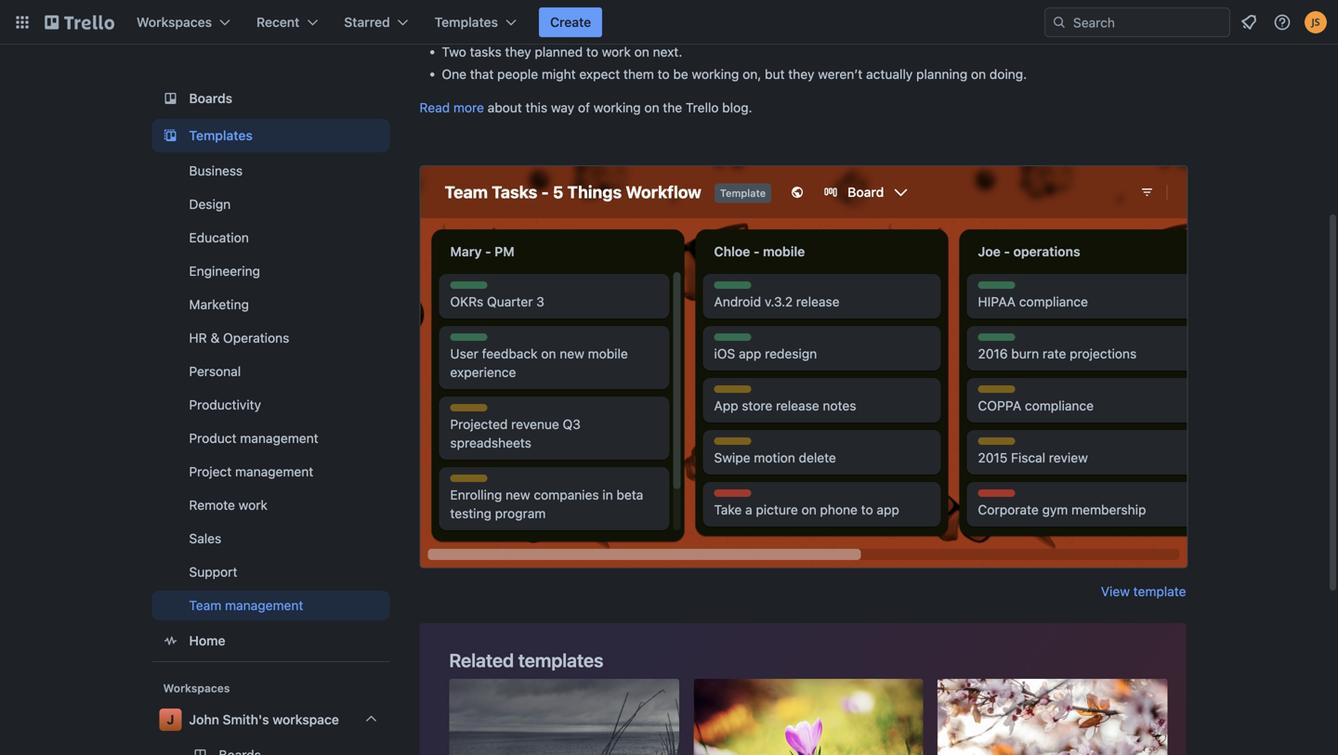 Task type: describe. For each thing, give the bounding box(es) containing it.
team management
[[189, 598, 303, 614]]

related
[[450, 650, 514, 672]]

personal link
[[152, 357, 390, 387]]

read more about this way of working on the trello blog.
[[420, 100, 753, 115]]

next.
[[653, 44, 683, 60]]

1 vertical spatial they
[[789, 66, 815, 82]]

business
[[189, 163, 243, 179]]

templates button
[[424, 7, 528, 37]]

actually
[[867, 66, 913, 82]]

recent button
[[245, 7, 329, 37]]

but
[[765, 66, 785, 82]]

on,
[[743, 66, 762, 82]]

create
[[550, 14, 591, 30]]

them
[[624, 66, 654, 82]]

project
[[189, 464, 232, 480]]

way
[[551, 100, 575, 115]]

kudo cards wall image
[[938, 680, 1168, 756]]

design link
[[152, 190, 390, 219]]

read
[[420, 100, 450, 115]]

back to home image
[[45, 7, 114, 37]]

tasks
[[470, 44, 502, 60]]

templates link
[[152, 119, 390, 152]]

&
[[211, 331, 220, 346]]

engineering
[[189, 264, 260, 279]]

0 horizontal spatial they
[[505, 44, 531, 60]]

search image
[[1052, 15, 1067, 30]]

team
[[189, 598, 222, 614]]

1 vertical spatial on
[[971, 66, 986, 82]]

remote
[[189, 498, 235, 513]]

hr & operations link
[[152, 324, 390, 353]]

team management link
[[152, 591, 390, 621]]

j
[[167, 713, 174, 728]]

view
[[1102, 584, 1130, 600]]

about
[[488, 100, 522, 115]]

1 vertical spatial templates
[[189, 128, 253, 143]]

planning
[[917, 66, 968, 82]]

more
[[454, 100, 484, 115]]

open information menu image
[[1274, 13, 1292, 32]]

2 vertical spatial on
[[645, 100, 660, 115]]

related templates
[[450, 650, 604, 672]]

smith's
[[223, 713, 269, 728]]

hr & operations
[[189, 331, 289, 346]]

education link
[[152, 223, 390, 253]]

two
[[442, 44, 467, 60]]

starred button
[[333, 7, 420, 37]]

boards
[[189, 91, 233, 106]]

management for team management
[[225, 598, 303, 614]]

boards link
[[152, 82, 390, 115]]

education
[[189, 230, 249, 245]]

1 horizontal spatial to
[[658, 66, 670, 82]]

hr
[[189, 331, 207, 346]]

workspaces inside dropdown button
[[137, 14, 212, 30]]

engineering link
[[152, 257, 390, 286]]

planned
[[535, 44, 583, 60]]

template board image
[[159, 125, 182, 147]]

marketing
[[189, 297, 249, 312]]

project management
[[189, 464, 314, 480]]

home link
[[152, 625, 390, 658]]

work inside remote work link
[[239, 498, 268, 513]]

view template
[[1102, 584, 1187, 600]]

sales
[[189, 531, 222, 547]]

weren't
[[818, 66, 863, 82]]

home
[[189, 634, 226, 649]]

templates inside popup button
[[435, 14, 498, 30]]

starred
[[344, 14, 390, 30]]

expect
[[580, 66, 620, 82]]



Task type: vqa. For each thing, say whether or not it's contained in the screenshot.
Swag
no



Task type: locate. For each thing, give the bounding box(es) containing it.
support link
[[152, 558, 390, 588]]

0 vertical spatial working
[[692, 66, 739, 82]]

team icebreaker: surviving the apocalypse image
[[450, 680, 679, 756]]

templates
[[519, 650, 604, 672]]

1 horizontal spatial they
[[789, 66, 815, 82]]

0 vertical spatial on
[[635, 44, 650, 60]]

1 vertical spatial work
[[239, 498, 268, 513]]

of
[[578, 100, 590, 115]]

that
[[470, 66, 494, 82]]

john smith (johnsmith38824343) image
[[1305, 11, 1328, 33]]

project management link
[[152, 457, 390, 487]]

workspaces button
[[126, 7, 242, 37]]

1 horizontal spatial templates
[[435, 14, 498, 30]]

work
[[602, 44, 631, 60], [239, 498, 268, 513]]

template
[[1134, 584, 1187, 600]]

marketing link
[[152, 290, 390, 320]]

workspaces up board image on the left top of the page
[[137, 14, 212, 30]]

management down product management link on the bottom of page
[[235, 464, 314, 480]]

remote work
[[189, 498, 268, 513]]

john smith's workspace
[[189, 713, 339, 728]]

0 vertical spatial work
[[602, 44, 631, 60]]

one
[[442, 66, 467, 82]]

0 horizontal spatial working
[[594, 100, 641, 115]]

they right but
[[789, 66, 815, 82]]

management inside 'link'
[[225, 598, 303, 614]]

1 vertical spatial workspaces
[[163, 682, 230, 695]]

board image
[[159, 87, 182, 110]]

doing.
[[990, 66, 1027, 82]]

productivity
[[189, 397, 261, 413]]

0 horizontal spatial to
[[587, 44, 599, 60]]

staff scheduling image
[[694, 680, 924, 756]]

product management link
[[152, 424, 390, 454]]

design
[[189, 197, 231, 212]]

1 vertical spatial management
[[235, 464, 314, 480]]

templates up business
[[189, 128, 253, 143]]

product
[[189, 431, 237, 446]]

read more link
[[420, 100, 484, 115]]

workspace
[[273, 713, 339, 728]]

working right be
[[692, 66, 739, 82]]

create button
[[539, 7, 603, 37]]

0 horizontal spatial templates
[[189, 128, 253, 143]]

management
[[240, 431, 319, 446], [235, 464, 314, 480], [225, 598, 303, 614]]

templates up two
[[435, 14, 498, 30]]

on up them
[[635, 44, 650, 60]]

management down productivity link
[[240, 431, 319, 446]]

Search field
[[1067, 8, 1230, 36]]

sales link
[[152, 524, 390, 554]]

be
[[673, 66, 689, 82]]

on
[[635, 44, 650, 60], [971, 66, 986, 82], [645, 100, 660, 115]]

1 vertical spatial working
[[594, 100, 641, 115]]

operations
[[223, 331, 289, 346]]

business link
[[152, 156, 390, 186]]

on left "the"
[[645, 100, 660, 115]]

recent
[[257, 14, 300, 30]]

product management
[[189, 431, 319, 446]]

they
[[505, 44, 531, 60], [789, 66, 815, 82]]

personal
[[189, 364, 241, 379]]

two tasks they planned to work on next. one that people might expect them to be working on, but they weren't actually planning on doing.
[[442, 44, 1027, 82]]

0 notifications image
[[1238, 11, 1261, 33]]

primary element
[[0, 0, 1339, 45]]

remote work link
[[152, 491, 390, 521]]

2 vertical spatial management
[[225, 598, 303, 614]]

0 vertical spatial workspaces
[[137, 14, 212, 30]]

on left the doing.
[[971, 66, 986, 82]]

to
[[587, 44, 599, 60], [658, 66, 670, 82]]

to left be
[[658, 66, 670, 82]]

view template link
[[1102, 583, 1187, 602]]

0 vertical spatial to
[[587, 44, 599, 60]]

1 horizontal spatial work
[[602, 44, 631, 60]]

work up expect
[[602, 44, 631, 60]]

management for product management
[[240, 431, 319, 446]]

support
[[189, 565, 237, 580]]

working inside two tasks they planned to work on next. one that people might expect them to be working on, but they weren't actually planning on doing.
[[692, 66, 739, 82]]

working right of
[[594, 100, 641, 115]]

working
[[692, 66, 739, 82], [594, 100, 641, 115]]

workspaces
[[137, 14, 212, 30], [163, 682, 230, 695]]

0 vertical spatial management
[[240, 431, 319, 446]]

the
[[663, 100, 683, 115]]

management down support link
[[225, 598, 303, 614]]

they up people
[[505, 44, 531, 60]]

0 horizontal spatial work
[[239, 498, 268, 513]]

templates
[[435, 14, 498, 30], [189, 128, 253, 143]]

trello
[[686, 100, 719, 115]]

blog.
[[723, 100, 753, 115]]

1 vertical spatial to
[[658, 66, 670, 82]]

1 horizontal spatial working
[[692, 66, 739, 82]]

work inside two tasks they planned to work on next. one that people might expect them to be working on, but they weren't actually planning on doing.
[[602, 44, 631, 60]]

to up expect
[[587, 44, 599, 60]]

home image
[[159, 630, 182, 653]]

people
[[498, 66, 538, 82]]

0 vertical spatial they
[[505, 44, 531, 60]]

management for project management
[[235, 464, 314, 480]]

might
[[542, 66, 576, 82]]

productivity link
[[152, 390, 390, 420]]

john
[[189, 713, 219, 728]]

this
[[526, 100, 548, 115]]

workspaces up john
[[163, 682, 230, 695]]

0 vertical spatial templates
[[435, 14, 498, 30]]

work down project management
[[239, 498, 268, 513]]



